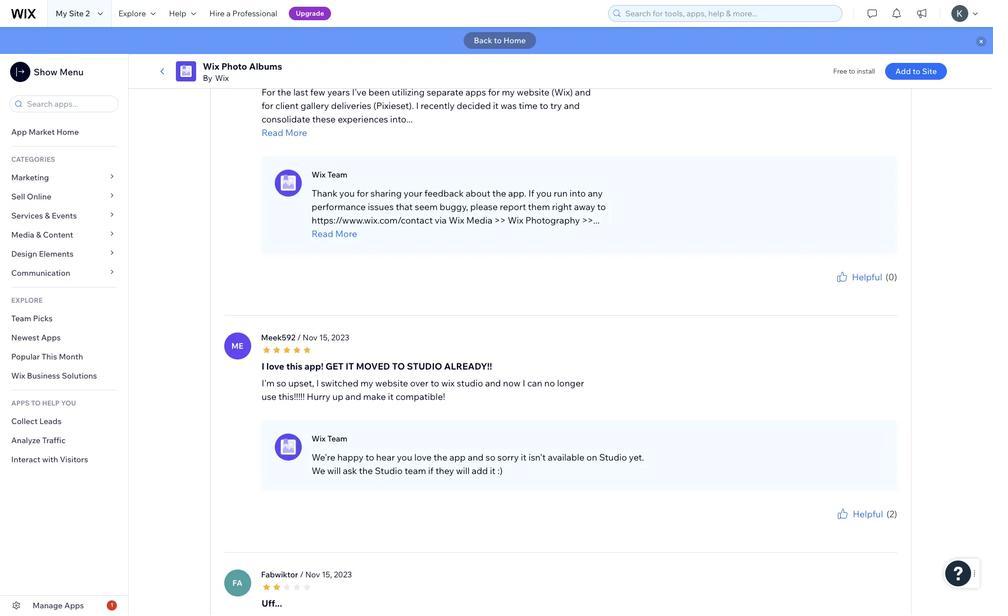 Task type: vqa. For each thing, say whether or not it's contained in the screenshot.
time
yes



Task type: describe. For each thing, give the bounding box(es) containing it.
slow and limited features for the last few years i've been utilizing separate apps for my website (wix) and for client gallery deliveries (pixieset). i recently decided it was time to try and consolidate these experiences into... read more
[[262, 70, 591, 138]]

add to site
[[896, 66, 937, 76]]

my for switched
[[361, 378, 373, 389]]

upgrade button
[[289, 7, 331, 20]]

and inside the we're happy to hear you love the app and so sorry it isn't available on studio yet. we will ask the studio team if they will add it :)
[[468, 452, 484, 463]]

into...
[[390, 113, 413, 125]]

it left isn't
[[521, 452, 527, 463]]

them
[[528, 201, 550, 212]]

back to home button
[[464, 32, 536, 49]]

& for events
[[45, 211, 50, 221]]

was
[[501, 100, 517, 111]]

helpful button for (2)
[[836, 508, 884, 521]]

15, for uff...
[[322, 570, 332, 580]]

services & events link
[[0, 206, 128, 225]]

up
[[333, 391, 344, 402]]

team picks link
[[0, 309, 128, 328]]

performance
[[312, 201, 366, 212]]

back
[[474, 35, 493, 46]]

design elements link
[[0, 245, 128, 264]]

it inside slow and limited features for the last few years i've been utilizing separate apps for my website (wix) and for client gallery deliveries (pixieset). i recently decided it was time to try and consolidate these experiences into... read more
[[493, 100, 499, 111]]

media inside thank you for sharing your feedback about the app. if you run into any performance issues that seem buggy, please report them right away to https://www.wix.com/contact via wix media >> wix photography >>... read more
[[467, 215, 493, 226]]

thank you for your feedback for (0)
[[809, 284, 898, 292]]

app market home
[[11, 127, 79, 137]]

any
[[588, 188, 603, 199]]

so inside the we're happy to hear you love the app and so sorry it isn't available on studio yet. we will ask the studio team if they will add it :)
[[486, 452, 496, 463]]

free to install
[[834, 67, 876, 75]]

gallery
[[301, 100, 329, 111]]

and up last
[[285, 70, 301, 81]]

the right ask
[[359, 465, 373, 477]]

available
[[548, 452, 585, 463]]

feedback for we're happy to hear you love the app and so sorry it isn't available on studio yet. we will ask the studio team if they will add it :)
[[868, 521, 898, 529]]

experiences
[[338, 113, 388, 125]]

to inside add to site button
[[913, 66, 921, 76]]

show menu
[[34, 66, 84, 78]]

website for over
[[376, 378, 408, 389]]

picks
[[33, 314, 53, 324]]

me
[[232, 341, 244, 351]]

meek592 / nov 15, 2023
[[261, 333, 349, 343]]

it
[[346, 361, 354, 372]]

features
[[335, 70, 371, 81]]

media inside sidebar element
[[11, 230, 34, 240]]

i left can
[[523, 378, 526, 389]]

wix up the we're
[[312, 434, 326, 444]]

love inside the we're happy to hear you love the app and so sorry it isn't available on studio yet. we will ask the studio team if they will add it :)
[[415, 452, 432, 463]]

wix team for thank you for sharing your feedback about the app. if you run into any performance issues that seem buggy, please report them right away to https://www.wix.com/contact via wix media >> wix photography >>...
[[312, 170, 348, 180]]

(wix)
[[552, 86, 573, 98]]

your for we're happy to hear you love the app and so sorry it isn't available on studio yet. we will ask the studio team if they will add it :)
[[853, 521, 867, 529]]

apps for newest apps
[[41, 333, 61, 343]]

analyze traffic
[[11, 436, 66, 446]]

thank you for your feedback for (2)
[[809, 521, 898, 529]]

thank inside thank you for sharing your feedback about the app. if you run into any performance issues that seem buggy, please report them right away to https://www.wix.com/contact via wix media >> wix photography >>... read more
[[312, 188, 338, 199]]

sharing
[[371, 188, 402, 199]]

no
[[545, 378, 555, 389]]

communication
[[11, 268, 72, 278]]

make
[[363, 391, 386, 402]]

and right up
[[346, 391, 361, 402]]

so inside i love this app! get it moved to studio already!! i'm so upset, i switched my website over to wix studio and now i can no longer use this!!!!! hurry up and make it compatible!
[[277, 378, 286, 389]]

wix right w i image
[[312, 170, 326, 180]]

design
[[11, 249, 37, 259]]

apps
[[11, 399, 30, 408]]

it left ":)" on the right
[[490, 465, 496, 477]]

the inside thank you for sharing your feedback about the app. if you run into any performance issues that seem buggy, please report them right away to https://www.wix.com/contact via wix media >> wix photography >>... read more
[[493, 188, 507, 199]]

now
[[503, 378, 521, 389]]

run
[[554, 188, 568, 199]]

wix business solutions
[[11, 371, 97, 381]]

the inside slow and limited features for the last few years i've been utilizing separate apps for my website (wix) and for client gallery deliveries (pixieset). i recently decided it was time to try and consolidate these experiences into... read more
[[278, 86, 291, 98]]

more inside thank you for sharing your feedback about the app. if you run into any performance issues that seem buggy, please report them right away to https://www.wix.com/contact via wix media >> wix photography >>... read more
[[335, 228, 357, 239]]

feedback inside thank you for sharing your feedback about the app. if you run into any performance issues that seem buggy, please report them right away to https://www.wix.com/contact via wix media >> wix photography >>... read more
[[425, 188, 464, 199]]

sell online
[[11, 192, 51, 202]]

marketing link
[[0, 168, 128, 187]]

menu
[[60, 66, 84, 78]]

helpful button for (0)
[[836, 270, 883, 284]]

fabwiktor
[[261, 570, 298, 580]]

2 will from the left
[[456, 465, 470, 477]]

moved
[[356, 361, 390, 372]]

apps
[[466, 86, 486, 98]]

the up they
[[434, 452, 448, 463]]

consolidate
[[262, 113, 310, 125]]

15, for i'm so upset, i switched my website over to wix studio and now i can no longer use this!!!!! hurry up and make it compatible!
[[319, 333, 330, 343]]

to inside back to home button
[[494, 35, 502, 46]]

home for app market home
[[57, 127, 79, 137]]

if
[[529, 188, 535, 199]]

and left now
[[485, 378, 501, 389]]

more inside slow and limited features for the last few years i've been utilizing separate apps for my website (wix) and for client gallery deliveries (pixieset). i recently decided it was time to try and consolidate these experiences into... read more
[[285, 127, 307, 138]]

apps for manage apps
[[64, 601, 84, 611]]

Search for tools, apps, help & more... field
[[622, 6, 839, 21]]

to inside sidebar element
[[31, 399, 41, 408]]

add
[[896, 66, 911, 76]]

hire
[[210, 8, 225, 19]]

/ for i'm so upset, i switched my website over to wix studio and now i can no longer use this!!!!! hurry up and make it compatible!
[[297, 333, 301, 343]]

app!
[[305, 361, 324, 372]]

/ for uff...
[[300, 570, 304, 580]]

media & content link
[[0, 225, 128, 245]]

categories
[[11, 155, 55, 164]]

helpful for (0)
[[852, 271, 883, 283]]

read more button for decided
[[262, 126, 599, 139]]

read inside thank you for sharing your feedback about the app. if you run into any performance issues that seem buggy, please report them right away to https://www.wix.com/contact via wix media >> wix photography >>... read more
[[312, 228, 333, 239]]

wix
[[441, 378, 455, 389]]

my for for
[[502, 86, 515, 98]]

wix right by
[[215, 73, 229, 83]]

design elements
[[11, 249, 74, 259]]

upset,
[[288, 378, 314, 389]]

wix business solutions link
[[0, 367, 128, 386]]

install
[[857, 67, 876, 75]]

longer
[[557, 378, 584, 389]]

communication link
[[0, 264, 128, 283]]

add
[[472, 465, 488, 477]]

manage
[[33, 601, 63, 611]]

these
[[312, 113, 336, 125]]

explore
[[11, 296, 43, 305]]

slow
[[262, 70, 283, 81]]

upgrade
[[296, 9, 324, 17]]

to inside i love this app! get it moved to studio already!! i'm so upset, i switched my website over to wix studio and now i can no longer use this!!!!! hurry up and make it compatible!
[[392, 361, 405, 372]]

wix team for we're happy to hear you love the app and so sorry it isn't available on studio yet. we will ask the studio team if they will add it :)
[[312, 434, 348, 444]]

to right free
[[849, 67, 856, 75]]

elements
[[39, 249, 74, 259]]

w i image
[[275, 434, 302, 461]]

add to site button
[[886, 63, 948, 80]]

wix down report
[[508, 215, 524, 226]]

photography
[[526, 215, 580, 226]]

separate
[[427, 86, 464, 98]]

feedback for thank you for sharing your feedback about the app. if you run into any performance issues that seem buggy, please report them right away to https://www.wix.com/contact via wix media >> wix photography >>...
[[868, 284, 898, 292]]

and right (wix)
[[575, 86, 591, 98]]

interact with visitors
[[11, 455, 88, 465]]

services & events
[[11, 211, 77, 221]]

help
[[169, 8, 186, 19]]

manage apps
[[33, 601, 84, 611]]



Task type: locate. For each thing, give the bounding box(es) containing it.
1 vertical spatial to
[[31, 399, 41, 408]]

0 vertical spatial thank
[[312, 188, 338, 199]]

0 vertical spatial helpful
[[852, 271, 883, 283]]

home right back
[[504, 35, 526, 46]]

team for we're happy to hear you love the app and so sorry it isn't available on studio yet. we will ask the studio team if they will add it :)
[[328, 434, 348, 444]]

Search apps... field
[[24, 96, 115, 112]]

0 vertical spatial so
[[277, 378, 286, 389]]

collect
[[11, 417, 38, 427]]

it right make
[[388, 391, 394, 402]]

1 vertical spatial read
[[312, 228, 333, 239]]

sidebar element
[[0, 54, 129, 616]]

my
[[502, 86, 515, 98], [361, 378, 373, 389]]

1 horizontal spatial media
[[467, 215, 493, 226]]

home right the market
[[57, 127, 79, 137]]

more
[[285, 127, 307, 138], [335, 228, 357, 239]]

website up time
[[517, 86, 550, 98]]

free
[[834, 67, 848, 75]]

15, up get
[[319, 333, 330, 343]]

team down explore
[[11, 314, 31, 324]]

site right add
[[923, 66, 937, 76]]

more down performance
[[335, 228, 357, 239]]

if
[[428, 465, 434, 477]]

so right i'm
[[277, 378, 286, 389]]

1 vertical spatial team
[[11, 314, 31, 324]]

read inside slow and limited features for the last few years i've been utilizing separate apps for my website (wix) and for client gallery deliveries (pixieset). i recently decided it was time to try and consolidate these experiences into... read more
[[262, 127, 283, 138]]

newest apps
[[11, 333, 61, 343]]

love inside i love this app! get it moved to studio already!! i'm so upset, i switched my website over to wix studio and now i can no longer use this!!!!! hurry up and make it compatible!
[[267, 361, 284, 372]]

0 vertical spatial home
[[504, 35, 526, 46]]

1 vertical spatial more
[[335, 228, 357, 239]]

media up design
[[11, 230, 34, 240]]

0 vertical spatial nov
[[303, 333, 318, 343]]

fabwiktor / nov 15, 2023
[[261, 570, 352, 580]]

love up i'm
[[267, 361, 284, 372]]

wix team up the we're
[[312, 434, 348, 444]]

0 horizontal spatial read
[[262, 127, 283, 138]]

newest apps link
[[0, 328, 128, 348]]

thank you for your feedback down (2)
[[809, 521, 898, 529]]

we're
[[312, 452, 336, 463]]

show
[[34, 66, 58, 78]]

1 vertical spatial thank you for your feedback
[[809, 521, 898, 529]]

away
[[574, 201, 596, 212]]

1 horizontal spatial home
[[504, 35, 526, 46]]

your inside thank you for sharing your feedback about the app. if you run into any performance issues that seem buggy, please report them right away to https://www.wix.com/contact via wix media >> wix photography >>... read more
[[404, 188, 423, 199]]

interact with visitors link
[[0, 450, 128, 470]]

1
[[110, 602, 113, 610]]

0 vertical spatial wix team
[[312, 170, 348, 180]]

1 horizontal spatial &
[[45, 211, 50, 221]]

sell
[[11, 192, 25, 202]]

popular this month
[[11, 352, 83, 362]]

to
[[392, 361, 405, 372], [31, 399, 41, 408]]

1 vertical spatial media
[[11, 230, 34, 240]]

1 vertical spatial apps
[[64, 601, 84, 611]]

switched
[[321, 378, 359, 389]]

will right the we
[[327, 465, 341, 477]]

team up performance
[[328, 170, 348, 180]]

try
[[551, 100, 562, 111]]

nov for uff...
[[305, 570, 320, 580]]

apps up 'this'
[[41, 333, 61, 343]]

ask
[[343, 465, 357, 477]]

wix team up performance
[[312, 170, 348, 180]]

0 vertical spatial read more button
[[262, 126, 599, 139]]

to left help
[[31, 399, 41, 408]]

2023 for i'm so upset, i switched my website over to wix studio and now i can no longer use this!!!!! hurry up and make it compatible!
[[331, 333, 349, 343]]

by
[[203, 73, 212, 83]]

wix down popular
[[11, 371, 25, 381]]

so
[[277, 378, 286, 389], [486, 452, 496, 463]]

1 horizontal spatial will
[[456, 465, 470, 477]]

1 wix team from the top
[[312, 170, 348, 180]]

will down app
[[456, 465, 470, 477]]

that
[[396, 201, 413, 212]]

website inside i love this app! get it moved to studio already!! i'm so upset, i switched my website over to wix studio and now i can no longer use this!!!!! hurry up and make it compatible!
[[376, 378, 408, 389]]

client
[[276, 100, 299, 111]]

1 vertical spatial read more button
[[312, 227, 649, 240]]

feedback up buggy, on the left
[[425, 188, 464, 199]]

1 vertical spatial website
[[376, 378, 408, 389]]

the
[[278, 86, 291, 98], [493, 188, 507, 199], [434, 452, 448, 463], [359, 465, 373, 477]]

years
[[328, 86, 350, 98]]

site inside button
[[923, 66, 937, 76]]

&
[[45, 211, 50, 221], [36, 230, 41, 240]]

nov up app!
[[303, 333, 318, 343]]

read more button down >>
[[312, 227, 649, 240]]

to right moved
[[392, 361, 405, 372]]

meek592
[[261, 333, 296, 343]]

i inside slow and limited features for the last few years i've been utilizing separate apps for my website (wix) and for client gallery deliveries (pixieset). i recently decided it was time to try and consolidate these experiences into... read more
[[416, 100, 419, 111]]

the left app.
[[493, 188, 507, 199]]

you inside the we're happy to hear you love the app and so sorry it isn't available on studio yet. we will ask the studio team if they will add it :)
[[397, 452, 413, 463]]

and right try
[[564, 100, 580, 111]]

to left hear
[[366, 452, 374, 463]]

2023
[[331, 333, 349, 343], [334, 570, 352, 580]]

0 vertical spatial &
[[45, 211, 50, 221]]

media down please
[[467, 215, 493, 226]]

0 horizontal spatial my
[[361, 378, 373, 389]]

back to home
[[474, 35, 526, 46]]

feedback down the (0)
[[868, 284, 898, 292]]

app.
[[509, 188, 527, 199]]

2 vertical spatial team
[[328, 434, 348, 444]]

1 vertical spatial studio
[[375, 465, 403, 477]]

home
[[504, 35, 526, 46], [57, 127, 79, 137]]

0 horizontal spatial will
[[327, 465, 341, 477]]

2 vertical spatial feedback
[[868, 521, 898, 529]]

to inside thank you for sharing your feedback about the app. if you run into any performance issues that seem buggy, please report them right away to https://www.wix.com/contact via wix media >> wix photography >>... read more
[[598, 201, 606, 212]]

1 vertical spatial home
[[57, 127, 79, 137]]

and up 'add'
[[468, 452, 484, 463]]

helpful left the (0)
[[852, 271, 883, 283]]

ju
[[232, 50, 243, 60]]

to right add
[[913, 66, 921, 76]]

2 wix team from the top
[[312, 434, 348, 444]]

wix photo albums logo image
[[176, 61, 196, 82]]

0 vertical spatial feedback
[[425, 188, 464, 199]]

& for content
[[36, 230, 41, 240]]

to inside the we're happy to hear you love the app and so sorry it isn't available on studio yet. we will ask the studio team if they will add it :)
[[366, 452, 374, 463]]

1 horizontal spatial website
[[517, 86, 550, 98]]

it
[[493, 100, 499, 111], [388, 391, 394, 402], [521, 452, 527, 463], [490, 465, 496, 477]]

1 will from the left
[[327, 465, 341, 477]]

1 vertical spatial nov
[[305, 570, 320, 580]]

to inside i love this app! get it moved to studio already!! i'm so upset, i switched my website over to wix studio and now i can no longer use this!!!!! hurry up and make it compatible!
[[431, 378, 439, 389]]

1 horizontal spatial apps
[[64, 601, 84, 611]]

read down performance
[[312, 228, 333, 239]]

a
[[227, 8, 231, 19]]

(pixieset).
[[374, 100, 414, 111]]

home inside button
[[504, 35, 526, 46]]

events
[[52, 211, 77, 221]]

site left 2
[[69, 8, 84, 19]]

about
[[466, 188, 491, 199]]

0 horizontal spatial website
[[376, 378, 408, 389]]

& left content
[[36, 230, 41, 240]]

1 vertical spatial feedback
[[868, 284, 898, 292]]

15, right fabwiktor
[[322, 570, 332, 580]]

my inside i love this app! get it moved to studio already!! i'm so upset, i switched my website over to wix studio and now i can no longer use this!!!!! hurry up and make it compatible!
[[361, 378, 373, 389]]

team for thank you for sharing your feedback about the app. if you run into any performance issues that seem buggy, please report them right away to https://www.wix.com/contact via wix media >> wix photography >>...
[[328, 170, 348, 180]]

month
[[59, 352, 83, 362]]

/
[[297, 333, 301, 343], [300, 570, 304, 580]]

to left wix
[[431, 378, 439, 389]]

buggy,
[[440, 201, 468, 212]]

to down the any
[[598, 201, 606, 212]]

1 horizontal spatial so
[[486, 452, 496, 463]]

wix up by
[[203, 61, 219, 72]]

helpful left (2)
[[853, 509, 884, 520]]

website for (wix)
[[517, 86, 550, 98]]

to inside slow and limited features for the last few years i've been utilizing separate apps for my website (wix) and for client gallery deliveries (pixieset). i recently decided it was time to try and consolidate these experiences into... read more
[[540, 100, 549, 111]]

0 vertical spatial media
[[467, 215, 493, 226]]

nov right fabwiktor
[[305, 570, 320, 580]]

0 vertical spatial my
[[502, 86, 515, 98]]

0 vertical spatial read
[[262, 127, 283, 138]]

thank for we're happy to hear you love the app and so sorry it isn't available on studio yet. we will ask the studio team if they will add it :)
[[809, 521, 828, 529]]

/ right meek592
[[297, 333, 301, 343]]

2 vertical spatial your
[[853, 521, 867, 529]]

1 vertical spatial helpful button
[[836, 508, 884, 521]]

hire a professional link
[[203, 0, 284, 27]]

1 vertical spatial &
[[36, 230, 41, 240]]

0 vertical spatial website
[[517, 86, 550, 98]]

team inside sidebar element
[[11, 314, 31, 324]]

home for back to home
[[504, 35, 526, 46]]

0 horizontal spatial media
[[11, 230, 34, 240]]

0 vertical spatial more
[[285, 127, 307, 138]]

market
[[29, 127, 55, 137]]

help button
[[162, 0, 203, 27]]

2023 for uff...
[[334, 570, 352, 580]]

read down consolidate
[[262, 127, 283, 138]]

0 vertical spatial 2023
[[331, 333, 349, 343]]

1 horizontal spatial my
[[502, 86, 515, 98]]

i love this app! get it moved to studio already!! i'm so upset, i switched my website over to wix studio and now i can no longer use this!!!!! hurry up and make it compatible!
[[262, 361, 584, 402]]

0 vertical spatial your
[[404, 188, 423, 199]]

explore
[[119, 8, 146, 19]]

this!!!!!
[[279, 391, 305, 402]]

0 horizontal spatial apps
[[41, 333, 61, 343]]

few
[[310, 86, 326, 98]]

media
[[467, 215, 493, 226], [11, 230, 34, 240]]

i up i'm
[[262, 361, 265, 372]]

0 vertical spatial thank you for your feedback
[[809, 284, 898, 292]]

thank you for your feedback down the (0)
[[809, 284, 898, 292]]

1 vertical spatial my
[[361, 378, 373, 389]]

utilizing
[[392, 86, 425, 98]]

>>...
[[582, 215, 600, 226]]

my site 2
[[56, 8, 90, 19]]

feedback
[[425, 188, 464, 199], [868, 284, 898, 292], [868, 521, 898, 529]]

1 horizontal spatial love
[[415, 452, 432, 463]]

for inside thank you for sharing your feedback about the app. if you run into any performance issues that seem buggy, please report them right away to https://www.wix.com/contact via wix media >> wix photography >>... read more
[[357, 188, 369, 199]]

team picks
[[11, 314, 53, 324]]

analyze traffic link
[[0, 431, 128, 450]]

to right back
[[494, 35, 502, 46]]

1 vertical spatial your
[[853, 284, 867, 292]]

0 vertical spatial 15,
[[319, 333, 330, 343]]

1 horizontal spatial site
[[923, 66, 937, 76]]

thank for thank you for sharing your feedback about the app. if you run into any performance issues that seem buggy, please report them right away to https://www.wix.com/contact via wix media >> wix photography >>...
[[809, 284, 828, 292]]

more down consolidate
[[285, 127, 307, 138]]

apps to help you
[[11, 399, 76, 408]]

1 horizontal spatial to
[[392, 361, 405, 372]]

feedback down (2)
[[868, 521, 898, 529]]

i'm
[[262, 378, 275, 389]]

happy
[[338, 452, 364, 463]]

my up was
[[502, 86, 515, 98]]

wix inside wix business solutions link
[[11, 371, 25, 381]]

helpful button left the (0)
[[836, 270, 883, 284]]

1 thank you for your feedback from the top
[[809, 284, 898, 292]]

wix down buggy, on the left
[[449, 215, 465, 226]]

team
[[405, 465, 426, 477]]

1 vertical spatial /
[[300, 570, 304, 580]]

0 horizontal spatial home
[[57, 127, 79, 137]]

studio down hear
[[375, 465, 403, 477]]

i up hurry
[[316, 378, 319, 389]]

1 vertical spatial site
[[923, 66, 937, 76]]

to left try
[[540, 100, 549, 111]]

1 vertical spatial thank
[[809, 284, 828, 292]]

2
[[85, 8, 90, 19]]

1 vertical spatial helpful
[[853, 509, 884, 520]]

read more button
[[262, 126, 599, 139], [312, 227, 649, 240]]

media & content
[[11, 230, 73, 240]]

w i image
[[275, 170, 302, 197]]

0 horizontal spatial site
[[69, 8, 84, 19]]

1 vertical spatial 2023
[[334, 570, 352, 580]]

on
[[587, 452, 597, 463]]

love up team
[[415, 452, 432, 463]]

0 vertical spatial love
[[267, 361, 284, 372]]

1 vertical spatial 15,
[[322, 570, 332, 580]]

2 vertical spatial thank
[[809, 521, 828, 529]]

helpful button left (2)
[[836, 508, 884, 521]]

into
[[570, 188, 586, 199]]

0 vertical spatial apps
[[41, 333, 61, 343]]

0 horizontal spatial love
[[267, 361, 284, 372]]

right
[[552, 201, 572, 212]]

deliveries
[[331, 100, 372, 111]]

i've
[[352, 86, 367, 98]]

0 horizontal spatial so
[[277, 378, 286, 389]]

the up client
[[278, 86, 291, 98]]

helpful for (2)
[[853, 509, 884, 520]]

content
[[43, 230, 73, 240]]

nov
[[303, 333, 318, 343], [305, 570, 320, 580]]

website
[[517, 86, 550, 98], [376, 378, 408, 389]]

0 vertical spatial site
[[69, 8, 84, 19]]

over
[[410, 378, 429, 389]]

hurry
[[307, 391, 331, 402]]

it left was
[[493, 100, 499, 111]]

so up 'add'
[[486, 452, 496, 463]]

https://www.wix.com/contact
[[312, 215, 433, 226]]

0 vertical spatial helpful button
[[836, 270, 883, 284]]

my up make
[[361, 378, 373, 389]]

newest
[[11, 333, 39, 343]]

help
[[42, 399, 60, 408]]

it inside i love this app! get it moved to studio already!! i'm so upset, i switched my website over to wix studio and now i can no longer use this!!!!! hurry up and make it compatible!
[[388, 391, 394, 402]]

/ right fabwiktor
[[300, 570, 304, 580]]

read more button for via
[[312, 227, 649, 240]]

1 vertical spatial wix team
[[312, 434, 348, 444]]

read more button down the recently
[[262, 126, 599, 139]]

0 vertical spatial studio
[[600, 452, 627, 463]]

2 thank you for your feedback from the top
[[809, 521, 898, 529]]

team up happy at the left bottom of page
[[328, 434, 348, 444]]

1 horizontal spatial read
[[312, 228, 333, 239]]

website inside slow and limited features for the last few years i've been utilizing separate apps for my website (wix) and for client gallery deliveries (pixieset). i recently decided it was time to try and consolidate these experiences into... read more
[[517, 86, 550, 98]]

0 horizontal spatial more
[[285, 127, 307, 138]]

& left events
[[45, 211, 50, 221]]

back to home alert
[[0, 27, 994, 54]]

website up make
[[376, 378, 408, 389]]

1 horizontal spatial studio
[[600, 452, 627, 463]]

app
[[450, 452, 466, 463]]

your
[[404, 188, 423, 199], [853, 284, 867, 292], [853, 521, 867, 529]]

studio right on
[[600, 452, 627, 463]]

my inside slow and limited features for the last few years i've been utilizing separate apps for my website (wix) and for client gallery deliveries (pixieset). i recently decided it was time to try and consolidate these experiences into... read more
[[502, 86, 515, 98]]

0 vertical spatial to
[[392, 361, 405, 372]]

0 horizontal spatial to
[[31, 399, 41, 408]]

0 vertical spatial team
[[328, 170, 348, 180]]

1 vertical spatial so
[[486, 452, 496, 463]]

1 vertical spatial love
[[415, 452, 432, 463]]

home inside sidebar element
[[57, 127, 79, 137]]

this
[[286, 361, 303, 372]]

nov for i'm so upset, i switched my website over to wix studio and now i can no longer use this!!!!! hurry up and make it compatible!
[[303, 333, 318, 343]]

apps right manage
[[64, 601, 84, 611]]

i down utilizing
[[416, 100, 419, 111]]

0 vertical spatial /
[[297, 333, 301, 343]]

0 horizontal spatial &
[[36, 230, 41, 240]]

your for thank you for sharing your feedback about the app. if you run into any performance issues that seem buggy, please report them right away to https://www.wix.com/contact via wix media >> wix photography >>...
[[853, 284, 867, 292]]

(0)
[[886, 271, 898, 283]]

i
[[416, 100, 419, 111], [262, 361, 265, 372], [316, 378, 319, 389], [523, 378, 526, 389]]

1 horizontal spatial more
[[335, 228, 357, 239]]

for
[[262, 86, 276, 98]]

0 horizontal spatial studio
[[375, 465, 403, 477]]

thank you for sharing your feedback about the app. if you run into any performance issues that seem buggy, please report them right away to https://www.wix.com/contact via wix media >> wix photography >>... read more
[[312, 188, 606, 239]]



